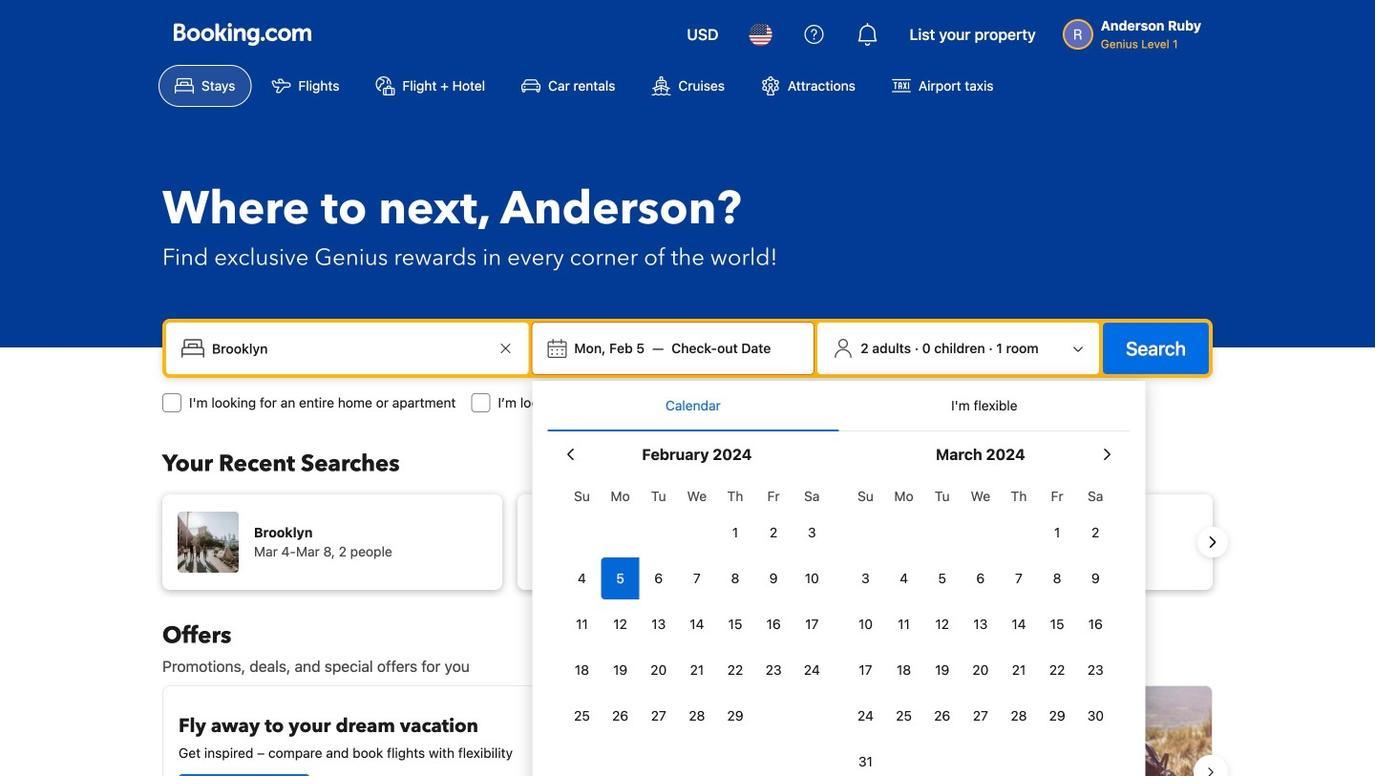 Task type: describe. For each thing, give the bounding box(es) containing it.
21 February 2024 checkbox
[[678, 650, 716, 692]]

21 March 2024 checkbox
[[1000, 650, 1038, 692]]

8 March 2024 checkbox
[[1038, 558, 1077, 600]]

6 February 2024 checkbox
[[640, 558, 678, 600]]

1 March 2024 checkbox
[[1038, 512, 1077, 554]]

2 grid from the left
[[847, 478, 1115, 777]]

5 February 2024 checkbox
[[601, 558, 640, 600]]

16 February 2024 checkbox
[[755, 604, 793, 646]]

1 region from the top
[[147, 487, 1228, 598]]

30 March 2024 checkbox
[[1077, 695, 1115, 737]]

13 March 2024 checkbox
[[962, 604, 1000, 646]]

27 March 2024 checkbox
[[962, 695, 1000, 737]]

20 March 2024 checkbox
[[962, 650, 1000, 692]]

8 February 2024 checkbox
[[716, 558, 755, 600]]

26 March 2024 checkbox
[[923, 695, 962, 737]]

fly away to your dream vacation image
[[545, 702, 664, 777]]

13 February 2024 checkbox
[[640, 604, 678, 646]]

27 February 2024 checkbox
[[640, 695, 678, 737]]

23 March 2024 checkbox
[[1077, 650, 1115, 692]]

6 March 2024 checkbox
[[962, 558, 1000, 600]]

29 March 2024 checkbox
[[1038, 695, 1077, 737]]

24 March 2024 checkbox
[[847, 695, 885, 737]]

18 March 2024 checkbox
[[885, 650, 923, 692]]

your account menu anderson ruby genius level 1 element
[[1063, 9, 1209, 53]]

20 February 2024 checkbox
[[640, 650, 678, 692]]

19 March 2024 checkbox
[[923, 650, 962, 692]]

5 March 2024 checkbox
[[923, 558, 962, 600]]

31 March 2024 checkbox
[[847, 741, 885, 777]]

17 March 2024 checkbox
[[847, 650, 885, 692]]

28 March 2024 checkbox
[[1000, 695, 1038, 737]]

Where are you going? field
[[204, 331, 494, 366]]

15 March 2024 checkbox
[[1038, 604, 1077, 646]]

16 March 2024 checkbox
[[1077, 604, 1115, 646]]

14 February 2024 checkbox
[[678, 604, 716, 646]]

9 March 2024 checkbox
[[1077, 558, 1115, 600]]

22 February 2024 checkbox
[[716, 650, 755, 692]]



Task type: vqa. For each thing, say whether or not it's contained in the screenshot.
South
no



Task type: locate. For each thing, give the bounding box(es) containing it.
28 February 2024 checkbox
[[678, 695, 716, 737]]

24 February 2024 checkbox
[[793, 650, 831, 692]]

2 February 2024 checkbox
[[755, 512, 793, 554]]

17 February 2024 checkbox
[[793, 604, 831, 646]]

grid
[[563, 478, 831, 737], [847, 478, 1115, 777]]

tab list
[[548, 381, 1130, 433]]

0 vertical spatial region
[[147, 487, 1228, 598]]

10 February 2024 checkbox
[[793, 558, 831, 600]]

19 February 2024 checkbox
[[601, 650, 640, 692]]

7 March 2024 checkbox
[[1000, 558, 1038, 600]]

1 February 2024 checkbox
[[716, 512, 755, 554]]

11 March 2024 checkbox
[[885, 604, 923, 646]]

booking.com image
[[174, 23, 311, 46]]

7 February 2024 checkbox
[[678, 558, 716, 600]]

2 region from the top
[[147, 678, 1228, 777]]

11 February 2024 checkbox
[[563, 604, 601, 646]]

0 horizontal spatial grid
[[563, 478, 831, 737]]

cell
[[601, 554, 640, 600]]

26 February 2024 checkbox
[[601, 695, 640, 737]]

23 February 2024 checkbox
[[755, 650, 793, 692]]

25 March 2024 checkbox
[[885, 695, 923, 737]]

29 February 2024 checkbox
[[716, 695, 755, 737]]

group of friends hiking in the mountains on a sunny day image
[[696, 687, 1212, 777]]

22 March 2024 checkbox
[[1038, 650, 1077, 692]]

next image
[[1202, 531, 1225, 554]]

1 vertical spatial region
[[147, 678, 1228, 777]]

4 March 2024 checkbox
[[885, 558, 923, 600]]

2 March 2024 checkbox
[[1077, 512, 1115, 554]]

3 March 2024 checkbox
[[847, 558, 885, 600]]

4 February 2024 checkbox
[[563, 558, 601, 600]]

15 February 2024 checkbox
[[716, 604, 755, 646]]

10 March 2024 checkbox
[[847, 604, 885, 646]]

3 February 2024 checkbox
[[793, 512, 831, 554]]

1 grid from the left
[[563, 478, 831, 737]]

14 March 2024 checkbox
[[1000, 604, 1038, 646]]

25 February 2024 checkbox
[[563, 695, 601, 737]]

9 February 2024 checkbox
[[755, 558, 793, 600]]

18 February 2024 checkbox
[[563, 650, 601, 692]]

12 March 2024 checkbox
[[923, 604, 962, 646]]

12 February 2024 checkbox
[[601, 604, 640, 646]]

1 horizontal spatial grid
[[847, 478, 1115, 777]]

region
[[147, 487, 1228, 598], [147, 678, 1228, 777]]



